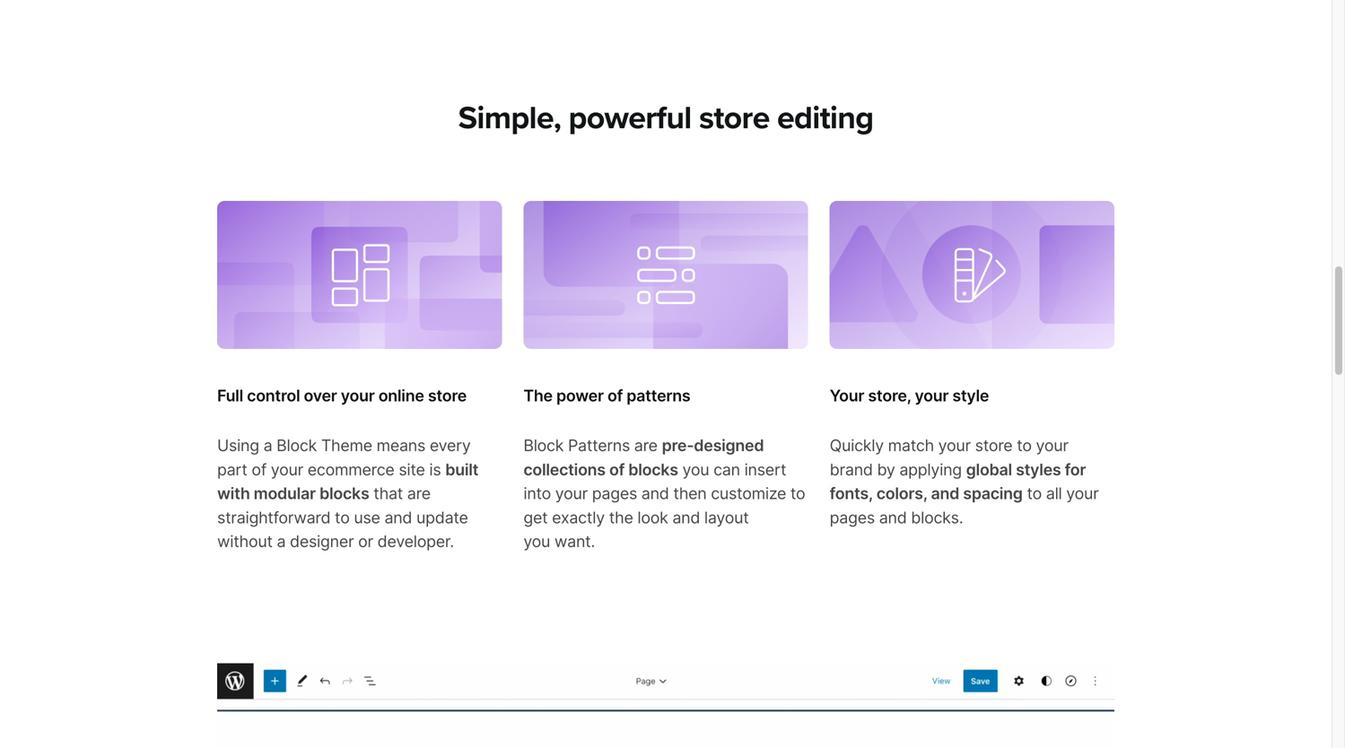 Task type: describe. For each thing, give the bounding box(es) containing it.
and up look
[[642, 484, 669, 504]]

developer.
[[378, 532, 454, 552]]

designer
[[290, 532, 354, 552]]

full
[[217, 386, 243, 406]]

modular
[[254, 484, 316, 504]]

of right power
[[608, 386, 623, 406]]

to inside the "you can insert into your pages and then customize to get exactly the look and layout you want."
[[791, 484, 806, 504]]

brand
[[830, 460, 873, 480]]

colors,
[[877, 484, 928, 504]]

you
[[683, 460, 710, 480]]

to all your pages and blocks.
[[830, 484, 1099, 528]]

global styles for fonts, colors, and spacing
[[830, 460, 1086, 504]]

quickly
[[830, 436, 884, 456]]

or
[[358, 532, 373, 552]]

is
[[429, 460, 441, 480]]

fonts,
[[830, 484, 873, 504]]

layout
[[705, 508, 749, 528]]

site
[[399, 460, 425, 480]]

blocks inside "built with modular blocks"
[[320, 484, 369, 504]]

blocks inside "pre-designed collections of blocks"
[[629, 460, 678, 480]]

online
[[379, 386, 424, 406]]

simple, powerful store editing
[[458, 99, 874, 137]]

pages inside to all your pages and blocks.
[[830, 508, 875, 528]]

to inside quickly match your store to your brand by applying
[[1017, 436, 1032, 456]]

designed
[[694, 436, 764, 456]]

the
[[524, 386, 553, 406]]

and inside global styles for fonts, colors, and spacing
[[931, 484, 960, 504]]

style
[[953, 386, 989, 406]]

for
[[1065, 460, 1086, 480]]

of inside using a block theme means every part of your ecommerce site is
[[252, 460, 267, 480]]

by
[[877, 460, 896, 480]]

your inside the "you can insert into your pages and then customize to get exactly the look and layout you want."
[[555, 484, 588, 504]]

control
[[247, 386, 300, 406]]

and inside 'that are straightforward to use and update without a designer or developer.'
[[385, 508, 412, 528]]

then
[[674, 484, 707, 504]]

and down then
[[673, 508, 700, 528]]

over
[[304, 386, 337, 406]]

spacing
[[964, 484, 1023, 504]]

full control over your online store
[[217, 386, 467, 406]]

simple,
[[458, 99, 561, 137]]

powerful
[[569, 99, 692, 137]]

update
[[417, 508, 468, 528]]

means
[[377, 436, 426, 456]]

0 vertical spatial store
[[699, 99, 770, 137]]

your right over
[[341, 386, 375, 406]]

can
[[714, 460, 740, 480]]

block patterns are
[[524, 436, 662, 456]]

insert
[[745, 460, 787, 480]]

1 vertical spatial store
[[428, 386, 467, 406]]

the
[[609, 508, 633, 528]]

theme
[[321, 436, 372, 456]]

blocks.
[[911, 508, 964, 528]]

into
[[524, 484, 551, 504]]

your inside using a block theme means every part of your ecommerce site is
[[271, 460, 303, 480]]

customize
[[711, 484, 787, 504]]

collections
[[524, 460, 606, 480]]

global
[[967, 460, 1013, 480]]

patterns
[[568, 436, 630, 456]]

using a block theme means every part of your ecommerce site is
[[217, 436, 471, 480]]

editing
[[777, 99, 874, 137]]

your up applying
[[939, 436, 971, 456]]

a inside using a block theme means every part of your ecommerce site is
[[264, 436, 272, 456]]

to inside to all your pages and blocks.
[[1027, 484, 1042, 504]]

straightforward
[[217, 508, 331, 528]]

built with modular blocks
[[217, 460, 479, 504]]

with
[[217, 484, 250, 504]]

the power of patterns
[[524, 386, 691, 406]]

you want.
[[524, 532, 595, 552]]

block inside using a block theme means every part of your ecommerce site is
[[277, 436, 317, 456]]



Task type: vqa. For each thing, say whether or not it's contained in the screenshot.


Task type: locate. For each thing, give the bounding box(es) containing it.
applying
[[900, 460, 962, 480]]

block up modular
[[277, 436, 317, 456]]

pages inside the "you can insert into your pages and then customize to get exactly the look and layout you want."
[[592, 484, 637, 504]]

of down patterns
[[610, 460, 625, 480]]

1 vertical spatial pages
[[830, 508, 875, 528]]

store
[[699, 99, 770, 137], [428, 386, 467, 406], [975, 436, 1013, 456]]

that
[[374, 484, 403, 504]]

1 vertical spatial a
[[277, 532, 286, 552]]

blocks down ecommerce
[[320, 484, 369, 504]]

ecommerce
[[308, 460, 395, 480]]

you can insert into your pages and then customize to get exactly the look and layout you want.
[[524, 460, 806, 552]]

1 vertical spatial blocks
[[320, 484, 369, 504]]

styles
[[1016, 460, 1062, 480]]

blocks down pre-
[[629, 460, 678, 480]]

0 horizontal spatial are
[[407, 484, 431, 504]]

patterns
[[627, 386, 691, 406]]

are inside 'that are straightforward to use and update without a designer or developer.'
[[407, 484, 431, 504]]

block
[[277, 436, 317, 456], [524, 436, 564, 456]]

2 block from the left
[[524, 436, 564, 456]]

and inside to all your pages and blocks.
[[879, 508, 907, 528]]

part
[[217, 460, 247, 480]]

pages up the
[[592, 484, 637, 504]]

built
[[445, 460, 479, 480]]

are left pre-
[[634, 436, 658, 456]]

without
[[217, 532, 273, 552]]

your up styles
[[1036, 436, 1069, 456]]

2 horizontal spatial store
[[975, 436, 1013, 456]]

your up exactly
[[555, 484, 588, 504]]

your left "style"
[[915, 386, 949, 406]]

to left use
[[335, 508, 350, 528]]

to up styles
[[1017, 436, 1032, 456]]

power
[[557, 386, 604, 406]]

exactly
[[552, 508, 605, 528]]

1 horizontal spatial store
[[699, 99, 770, 137]]

your down for
[[1067, 484, 1099, 504]]

and down that
[[385, 508, 412, 528]]

0 horizontal spatial store
[[428, 386, 467, 406]]

to
[[1017, 436, 1032, 456], [791, 484, 806, 504], [1027, 484, 1042, 504], [335, 508, 350, 528]]

of right part
[[252, 460, 267, 480]]

your store, your style
[[830, 386, 989, 406]]

every
[[430, 436, 471, 456]]

look
[[638, 508, 668, 528]]

0 horizontal spatial block
[[277, 436, 317, 456]]

and
[[642, 484, 669, 504], [931, 484, 960, 504], [385, 508, 412, 528], [673, 508, 700, 528], [879, 508, 907, 528]]

to left all
[[1027, 484, 1042, 504]]

1 horizontal spatial a
[[277, 532, 286, 552]]

a right using
[[264, 436, 272, 456]]

your
[[830, 386, 865, 406]]

0 vertical spatial pages
[[592, 484, 637, 504]]

using
[[217, 436, 259, 456]]

pages
[[592, 484, 637, 504], [830, 508, 875, 528]]

a
[[264, 436, 272, 456], [277, 532, 286, 552]]

0 vertical spatial a
[[264, 436, 272, 456]]

0 vertical spatial blocks
[[629, 460, 678, 480]]

1 vertical spatial are
[[407, 484, 431, 504]]

0 vertical spatial are
[[634, 436, 658, 456]]

your up modular
[[271, 460, 303, 480]]

1 horizontal spatial are
[[634, 436, 658, 456]]

your inside to all your pages and blocks.
[[1067, 484, 1099, 504]]

0 horizontal spatial a
[[264, 436, 272, 456]]

1 horizontal spatial blocks
[[629, 460, 678, 480]]

quickly match your store to your brand by applying
[[830, 436, 1069, 480]]

0 horizontal spatial pages
[[592, 484, 637, 504]]

to right 'customize' at the bottom right of the page
[[791, 484, 806, 504]]

store inside quickly match your store to your brand by applying
[[975, 436, 1013, 456]]

your
[[341, 386, 375, 406], [915, 386, 949, 406], [939, 436, 971, 456], [1036, 436, 1069, 456], [271, 460, 303, 480], [555, 484, 588, 504], [1067, 484, 1099, 504]]

and down colors,
[[879, 508, 907, 528]]

use
[[354, 508, 380, 528]]

0 horizontal spatial blocks
[[320, 484, 369, 504]]

all
[[1047, 484, 1062, 504]]

to inside 'that are straightforward to use and update without a designer or developer.'
[[335, 508, 350, 528]]

a down straightforward
[[277, 532, 286, 552]]

a inside 'that are straightforward to use and update without a designer or developer.'
[[277, 532, 286, 552]]

blocks
[[629, 460, 678, 480], [320, 484, 369, 504]]

of
[[608, 386, 623, 406], [252, 460, 267, 480], [610, 460, 625, 480]]

1 block from the left
[[277, 436, 317, 456]]

that are straightforward to use and update without a designer or developer.
[[217, 484, 468, 552]]

pages down fonts,
[[830, 508, 875, 528]]

pre-
[[662, 436, 694, 456]]

store,
[[868, 386, 911, 406]]

are down site
[[407, 484, 431, 504]]

pre-designed collections of blocks
[[524, 436, 764, 480]]

get
[[524, 508, 548, 528]]

block up collections
[[524, 436, 564, 456]]

1 horizontal spatial block
[[524, 436, 564, 456]]

of inside "pre-designed collections of blocks"
[[610, 460, 625, 480]]

2 vertical spatial store
[[975, 436, 1013, 456]]

1 horizontal spatial pages
[[830, 508, 875, 528]]

match
[[888, 436, 934, 456]]

and up blocks.
[[931, 484, 960, 504]]

are
[[634, 436, 658, 456], [407, 484, 431, 504]]



